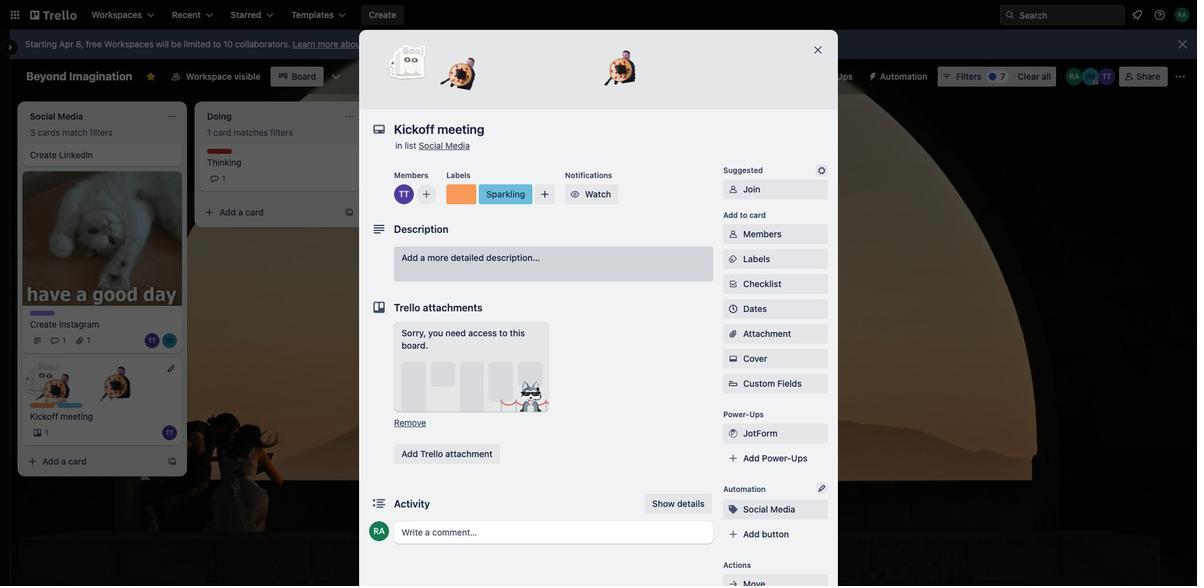 Task type: describe. For each thing, give the bounding box(es) containing it.
need
[[445, 328, 466, 339]]

card down thinking link
[[245, 207, 264, 218]]

3 filters from the left
[[444, 127, 467, 138]]

add down remove
[[402, 449, 418, 460]]

add power-ups link
[[723, 449, 828, 469]]

0
[[399, 276, 404, 286]]

in
[[395, 140, 402, 151]]

create for create instagram
[[30, 319, 57, 330]]

add to card
[[723, 211, 766, 220]]

1 horizontal spatial 3
[[384, 127, 389, 138]]

1 horizontal spatial color: sky, title: "sparkling" element
[[479, 185, 533, 205]]

filters
[[956, 71, 982, 82]]

watch
[[585, 189, 611, 200]]

a for middle add a card button
[[415, 349, 420, 360]]

clear all button
[[1013, 67, 1056, 87]]

create instagram
[[30, 319, 99, 330]]

social media button
[[723, 500, 828, 520]]

thinking
[[207, 157, 241, 168]]

linkedin
[[59, 150, 93, 160]]

imagination
[[69, 70, 132, 83]]

will
[[156, 39, 169, 49]]

sorry, you need access to this board.
[[402, 328, 525, 351]]

0 horizontal spatial https://media3.giphy.com/media/uzbc1merae75kv3oqd/100w.gif?cid=ad960664cgd8q560jl16i4tqsq6qk30rgh2t6st4j6ihzo35&ep=v1_stickers_search&rid=100w.gif&ct=s image
[[439, 45, 485, 91]]

1 vertical spatial color: sky, title: "sparkling" element
[[57, 404, 91, 413]]

add a more detailed description…
[[402, 253, 540, 263]]

1 down the kickoff
[[45, 429, 48, 438]]

2 match from the left
[[417, 127, 442, 138]]

card left 'is'
[[416, 321, 432, 331]]

workspace
[[186, 71, 232, 82]]

card up thoughts
[[213, 127, 231, 138]]

custom fields button
[[723, 378, 828, 390]]

0 notifications image
[[1130, 7, 1145, 22]]

sm image for suggested
[[816, 165, 828, 177]]

details
[[677, 499, 705, 509]]

create button
[[361, 5, 404, 25]]

add inside button
[[743, 529, 760, 540]]

sm image for watch
[[569, 188, 581, 201]]

add members to card image
[[421, 188, 431, 201]]

1 vertical spatial add a card button
[[377, 345, 514, 365]]

ruby anderson (rubyanderson7) image
[[369, 522, 389, 542]]

edit card image
[[166, 364, 176, 374]]

button
[[762, 529, 789, 540]]

sm image inside "social media" button
[[727, 504, 739, 516]]

add down "suggested"
[[723, 211, 738, 220]]

kickoff meeting link
[[30, 411, 175, 424]]

collaborator
[[366, 39, 415, 49]]

this
[[510, 328, 525, 339]]

ups inside button
[[836, 71, 853, 82]]

sm image for cover
[[727, 353, 739, 365]]

add a card for 3 cards match filters
[[42, 457, 87, 467]]

kickoff
[[30, 412, 58, 422]]

activity
[[394, 499, 430, 510]]

you
[[428, 328, 443, 339]]

this card is a template.
[[399, 321, 481, 331]]

share
[[1137, 71, 1160, 82]]

sm image for automation
[[863, 67, 880, 84]]

add a card for 1 card matches filters
[[219, 207, 264, 218]]

cover
[[743, 354, 767, 364]]

notifications
[[565, 171, 612, 180]]

show
[[652, 499, 675, 509]]

back to home image
[[30, 5, 77, 25]]

watch button
[[565, 185, 619, 205]]

automation inside button
[[880, 71, 928, 82]]

1 vertical spatial power-ups
[[723, 410, 764, 420]]

create from template… image
[[167, 457, 177, 467]]

thoughts
[[207, 149, 241, 158]]

membership link
[[384, 304, 529, 316]]

create for create
[[369, 9, 396, 20]]

1 vertical spatial more
[[427, 253, 448, 263]]

add button button
[[723, 525, 828, 545]]

checklist
[[743, 279, 781, 289]]

0 horizontal spatial power-
[[723, 410, 749, 420]]

1 vertical spatial automation
[[723, 485, 766, 494]]

power- inside button
[[807, 71, 836, 82]]

1 vertical spatial ruby anderson (rubyanderson7) image
[[1065, 68, 1083, 85]]

description…
[[486, 253, 540, 263]]

add power-ups
[[743, 453, 808, 464]]

add trello attachment button
[[394, 445, 500, 465]]

add a card button for 3 cards match filters
[[22, 452, 160, 472]]

search image
[[1005, 10, 1015, 20]]

thinking link
[[207, 157, 352, 169]]

2 vertical spatial power-
[[762, 453, 791, 464]]

sorry,
[[402, 328, 426, 339]]

1 down thinking
[[222, 174, 225, 183]]

0 horizontal spatial ups
[[749, 410, 764, 420]]

membership
[[384, 304, 434, 315]]

this
[[399, 321, 414, 331]]

Search field
[[1015, 6, 1124, 24]]

in list social media
[[395, 140, 470, 151]]

a right leftover
[[420, 253, 425, 263]]

card down you
[[422, 349, 441, 360]]

create instagram link
[[30, 319, 175, 331]]

create from template… image
[[344, 208, 354, 218]]

open information menu image
[[1153, 9, 1166, 21]]

0 horizontal spatial to
[[213, 39, 221, 49]]

instagram
[[59, 319, 99, 330]]

sm image for labels
[[727, 253, 739, 266]]

social media link
[[419, 140, 470, 151]]

is
[[434, 321, 440, 331]]

create linkedin link
[[30, 149, 175, 161]]

attachment
[[743, 329, 791, 339]]

matches
[[234, 127, 268, 138]]

pie
[[420, 260, 432, 270]]

color: orange, title: none image
[[446, 185, 476, 205]]

1 down create instagram
[[62, 336, 66, 346]]

Write a comment text field
[[394, 522, 713, 544]]

description
[[394, 224, 449, 235]]

1 cards from the left
[[38, 127, 60, 138]]

0 vertical spatial terry turtle (terryturtle) image
[[1098, 68, 1115, 85]]

card up the members link
[[749, 211, 766, 220]]

power-ups inside button
[[807, 71, 853, 82]]

thoughts thinking
[[207, 149, 241, 168]]

8,
[[76, 39, 84, 49]]

add left pie
[[402, 253, 418, 263]]

7
[[1000, 71, 1005, 82]]

attachment
[[445, 449, 493, 460]]

add trello attachment
[[402, 449, 493, 460]]

board link
[[270, 67, 324, 87]]

clear
[[1018, 71, 1040, 82]]

2 horizontal spatial to
[[740, 211, 747, 220]]



Task type: vqa. For each thing, say whether or not it's contained in the screenshot.
Labels link on the right of the page
yes



Task type: locate. For each thing, give the bounding box(es) containing it.
2 vertical spatial to
[[499, 328, 508, 339]]

sm image inside join link
[[727, 183, 739, 196]]

0 / 3
[[399, 276, 411, 286]]

automation button
[[863, 67, 935, 87]]

0 horizontal spatial filters
[[90, 127, 113, 138]]

a for 1 card matches filters's add a card button
[[238, 207, 243, 218]]

custom
[[743, 378, 775, 389]]

sm image for members
[[727, 228, 739, 241]]

1 match from the left
[[62, 127, 87, 138]]

show menu image
[[1174, 70, 1187, 83]]

power-ups
[[807, 71, 853, 82], [723, 410, 764, 420]]

labels link
[[723, 249, 828, 269]]

2 horizontal spatial add a card button
[[377, 345, 514, 365]]

2 horizontal spatial 3
[[406, 276, 411, 286]]

learn
[[293, 39, 315, 49]]

color: purple, title: none image
[[30, 311, 55, 316]]

0 horizontal spatial cards
[[38, 127, 60, 138]]

trello up this
[[394, 302, 420, 314]]

1 horizontal spatial social
[[743, 504, 768, 515]]

1 horizontal spatial media
[[770, 504, 795, 515]]

starting
[[25, 39, 57, 49]]

1 horizontal spatial sparkling
[[486, 189, 525, 200]]

beyond imagination
[[26, 70, 132, 83]]

1 horizontal spatial members
[[743, 229, 782, 239]]

color: sky, title: "sparkling" element right color: orange, title: none icon
[[479, 185, 533, 205]]

cards up in
[[392, 127, 414, 138]]

a down kickoff meeting
[[61, 457, 66, 467]]

1 horizontal spatial terry turtle (terryturtle) image
[[1098, 68, 1115, 85]]

2 vertical spatial add a card
[[42, 457, 87, 467]]

social right list
[[419, 140, 443, 151]]

board.
[[402, 340, 428, 351]]

2 filters from the left
[[270, 127, 293, 138]]

1 up thoughts
[[207, 127, 211, 138]]

suggested
[[723, 166, 763, 175]]

https://media3.giphy.com/media/uzbc1merae75kv3oqd/100w.gif?cid=ad960664cgd8q560jl16i4tqsq6qk30rgh2t6st4j6ihzo35&ep=v1_stickers_search&rid=100w.gif&ct=s image
[[598, 41, 643, 87], [439, 45, 485, 91]]

0 vertical spatial terry turtle (terryturtle) image
[[145, 334, 160, 349]]

filters up create linkedin link on the top
[[90, 127, 113, 138]]

list
[[405, 140, 416, 151]]

all
[[1042, 71, 1051, 82]]

filters
[[90, 127, 113, 138], [270, 127, 293, 138], [444, 127, 467, 138]]

show details
[[652, 499, 705, 509]]

1 horizontal spatial labels
[[743, 254, 770, 264]]

2 3 cards match filters from the left
[[384, 127, 467, 138]]

labels up color: orange, title: none icon
[[446, 171, 471, 180]]

add a card button down thinking link
[[200, 203, 337, 223]]

power-ups button
[[782, 67, 860, 87]]

1 vertical spatial ups
[[749, 410, 764, 420]]

primary element
[[0, 0, 1197, 30]]

0 vertical spatial members
[[394, 171, 428, 180]]

0 horizontal spatial ruby anderson (rubyanderson7) image
[[1065, 68, 1083, 85]]

sm image inside watch button
[[569, 188, 581, 201]]

sm image
[[816, 165, 828, 177], [727, 183, 739, 196], [727, 228, 739, 241], [727, 253, 739, 266], [727, 579, 739, 587]]

match up the in list social media
[[417, 127, 442, 138]]

workspace visible button
[[164, 67, 268, 87]]

filters for add a card button for 3 cards match filters
[[90, 127, 113, 138]]

0 vertical spatial social
[[419, 140, 443, 151]]

1 horizontal spatial 3 cards match filters
[[384, 127, 467, 138]]

1 vertical spatial create
[[30, 150, 57, 160]]

be
[[171, 39, 181, 49]]

trello attachments
[[394, 302, 483, 314]]

add left button
[[743, 529, 760, 540]]

1 horizontal spatial https://media3.giphy.com/media/uzbc1merae75kv3oqd/100w.gif?cid=ad960664cgd8q560jl16i4tqsq6qk30rgh2t6st4j6ihzo35&ep=v1_stickers_search&rid=100w.gif&ct=s image
[[598, 41, 643, 87]]

0 vertical spatial ups
[[836, 71, 853, 82]]

workspaces
[[104, 39, 154, 49]]

3 cards match filters up linkedin
[[30, 127, 113, 138]]

ruby anderson (rubyanderson7) image right open information menu icon
[[1175, 7, 1190, 22]]

0 horizontal spatial automation
[[723, 485, 766, 494]]

0 vertical spatial to
[[213, 39, 221, 49]]

clear all
[[1018, 71, 1051, 82]]

sparkling
[[486, 189, 525, 200], [57, 404, 91, 413]]

1 3 cards match filters from the left
[[30, 127, 113, 138]]

filters up the social media link
[[444, 127, 467, 138]]

beyond
[[26, 70, 67, 83]]

media right list
[[445, 140, 470, 151]]

0 horizontal spatial add a card button
[[22, 452, 160, 472]]

0 vertical spatial add a card
[[219, 207, 264, 218]]

sm image for join
[[727, 183, 739, 196]]

ruby anderson (rubyanderson7) image right all
[[1065, 68, 1083, 85]]

1 vertical spatial terry turtle (terryturtle) image
[[162, 426, 177, 441]]

create inside create linkedin link
[[30, 150, 57, 160]]

create linkedin
[[30, 150, 93, 160]]

ups left automation button
[[836, 71, 853, 82]]

sm image
[[863, 67, 880, 84], [569, 188, 581, 201], [727, 353, 739, 365], [727, 428, 739, 440], [727, 504, 739, 516]]

jeremy miller (jeremymiller198) image
[[1082, 68, 1099, 85]]

2 vertical spatial ups
[[791, 453, 808, 464]]

leftover
[[384, 260, 417, 270]]

sm image inside cover "link"
[[727, 353, 739, 365]]

Board name text field
[[20, 67, 139, 87]]

2 horizontal spatial add a card
[[397, 349, 441, 360]]

add down sorry,
[[397, 349, 413, 360]]

match
[[62, 127, 87, 138], [417, 127, 442, 138]]

meeting
[[60, 412, 93, 422]]

0 horizontal spatial 3
[[30, 127, 35, 138]]

1 down instagram
[[87, 336, 91, 346]]

ups up jotform
[[749, 410, 764, 420]]

access
[[468, 328, 497, 339]]

0 horizontal spatial social
[[419, 140, 443, 151]]

0 horizontal spatial members
[[394, 171, 428, 180]]

terry turtle (terryturtle) image left add members to card icon
[[394, 185, 414, 205]]

trello left 'attachment'
[[420, 449, 443, 460]]

cards up create linkedin
[[38, 127, 60, 138]]

0 horizontal spatial labels
[[446, 171, 471, 180]]

sm image left watch
[[569, 188, 581, 201]]

a for add a card button for 3 cards match filters
[[61, 457, 66, 467]]

free
[[86, 39, 102, 49]]

0 vertical spatial more
[[318, 39, 338, 49]]

0 horizontal spatial terry turtle (terryturtle) image
[[394, 185, 414, 205]]

sm image for jotform
[[727, 428, 739, 440]]

create for create linkedin
[[30, 150, 57, 160]]

3 cards match filters
[[30, 127, 113, 138], [384, 127, 467, 138]]

1
[[207, 127, 211, 138], [222, 174, 225, 183], [62, 336, 66, 346], [87, 336, 91, 346], [45, 429, 48, 438]]

add a more detailed description… link
[[394, 247, 713, 282]]

1 vertical spatial add a card
[[397, 349, 441, 360]]

members down the add to card
[[743, 229, 782, 239]]

3
[[30, 127, 35, 138], [384, 127, 389, 138], [406, 276, 411, 286]]

pete ghost image
[[387, 42, 427, 82]]

1 horizontal spatial add a card button
[[200, 203, 337, 223]]

filters for 1 card matches filters's add a card button
[[270, 127, 293, 138]]

1 vertical spatial labels
[[743, 254, 770, 264]]

kickoff meeting
[[30, 412, 93, 422]]

create inside create instagram 'link'
[[30, 319, 57, 330]]

0 vertical spatial add a card button
[[200, 203, 337, 223]]

1 horizontal spatial match
[[417, 127, 442, 138]]

media up button
[[770, 504, 795, 515]]

2 horizontal spatial power-
[[807, 71, 836, 82]]

add a card button down kickoff meeting link
[[22, 452, 160, 472]]

card down meeting
[[68, 457, 87, 467]]

0 horizontal spatial color: sky, title: "sparkling" element
[[57, 404, 91, 413]]

add a card button down you
[[377, 345, 514, 365]]

1 vertical spatial sparkling
[[57, 404, 91, 413]]

match up linkedin
[[62, 127, 87, 138]]

starting apr 8, free workspaces will be limited to 10 collaborators. learn more about collaborator limits
[[25, 39, 438, 49]]

0 horizontal spatial power-ups
[[723, 410, 764, 420]]

sm image left jotform
[[727, 428, 739, 440]]

a
[[238, 207, 243, 218], [420, 253, 425, 263], [442, 321, 446, 331], [415, 349, 420, 360], [61, 457, 66, 467]]

/
[[404, 276, 406, 286]]

1 horizontal spatial to
[[499, 328, 508, 339]]

https://media3.giphy.com/media/uzbc1merae75kv3oqd/100w.gif?cid=ad960664cgd8q560jl16i4tqsq6qk30rgh2t6st4j6ihzo35&ep=v1_stickers_search&rid=100w.gif&ct=s image down primary element
[[598, 41, 643, 87]]

1 vertical spatial media
[[770, 504, 795, 515]]

dates button
[[723, 299, 828, 319]]

0 vertical spatial trello
[[394, 302, 420, 314]]

join
[[743, 184, 760, 195]]

create left linkedin
[[30, 150, 57, 160]]

share button
[[1119, 67, 1168, 87]]

more
[[318, 39, 338, 49], [427, 253, 448, 263]]

workspace visible
[[186, 71, 260, 82]]

filters up thinking link
[[270, 127, 293, 138]]

learn more about collaborator limits link
[[293, 39, 438, 49]]

media
[[445, 140, 470, 151], [770, 504, 795, 515]]

apr
[[59, 39, 74, 49]]

1 horizontal spatial ups
[[791, 453, 808, 464]]

create down color: purple, title: none icon on the bottom left
[[30, 319, 57, 330]]

sparkling right color: orange, title: none image
[[57, 404, 91, 413]]

None text field
[[388, 118, 799, 141]]

sm image right power-ups button
[[863, 67, 880, 84]]

color: orange, title: none image
[[30, 404, 55, 409]]

to left 10
[[213, 39, 221, 49]]

attachment button
[[723, 324, 828, 344]]

10
[[223, 39, 233, 49]]

limits
[[417, 39, 438, 49]]

2 cards from the left
[[392, 127, 414, 138]]

3 cards match filters up the in list social media
[[384, 127, 467, 138]]

trello
[[394, 302, 420, 314], [420, 449, 443, 460]]

1 card matches filters
[[207, 127, 293, 138]]

1 vertical spatial to
[[740, 211, 747, 220]]

add a card
[[219, 207, 264, 218], [397, 349, 441, 360], [42, 457, 87, 467]]

social media
[[743, 504, 795, 515]]

0 vertical spatial sparkling
[[486, 189, 525, 200]]

add a card button for 1 card matches filters
[[200, 203, 337, 223]]

social inside button
[[743, 504, 768, 515]]

0 vertical spatial color: sky, title: "sparkling" element
[[479, 185, 533, 205]]

sparkling for the right the color: sky, title: "sparkling" element
[[486, 189, 525, 200]]

sm image left social media
[[727, 504, 739, 516]]

to left this
[[499, 328, 508, 339]]

create up collaborator
[[369, 9, 396, 20]]

0 vertical spatial ruby anderson (rubyanderson7) image
[[1175, 7, 1190, 22]]

sm image inside the members link
[[727, 228, 739, 241]]

a down sorry,
[[415, 349, 420, 360]]

labels up the checklist
[[743, 254, 770, 264]]

social up "add button"
[[743, 504, 768, 515]]

2 horizontal spatial filters
[[444, 127, 467, 138]]

add a card down kickoff meeting
[[42, 457, 87, 467]]

2 horizontal spatial ups
[[836, 71, 853, 82]]

0 vertical spatial create
[[369, 9, 396, 20]]

1 horizontal spatial power-ups
[[807, 71, 853, 82]]

terry turtle (terryturtle) image
[[145, 334, 160, 349], [162, 426, 177, 441]]

sparkling right color: orange, title: none icon
[[486, 189, 525, 200]]

dates
[[743, 304, 767, 314]]

star or unstar board image
[[146, 72, 156, 82]]

members link
[[723, 224, 828, 244]]

add a card down thinking
[[219, 207, 264, 218]]

to down 'join'
[[740, 211, 747, 220]]

1 vertical spatial power-
[[723, 410, 749, 420]]

ruby anderson (rubyanderson7) image
[[1175, 7, 1190, 22], [1065, 68, 1083, 85]]

https://media3.giphy.com/media/uzbc1merae75kv3oqd/100w.gif?cid=ad960664cgd8q560jl16i4tqsq6qk30rgh2t6st4j6ihzo35&ep=v1_stickers_search&rid=100w.gif&ct=s image right "limits"
[[439, 45, 485, 91]]

actions
[[723, 561, 751, 571]]

0 horizontal spatial more
[[318, 39, 338, 49]]

jotform
[[743, 428, 778, 439]]

more left detailed
[[427, 253, 448, 263]]

0 vertical spatial power-ups
[[807, 71, 853, 82]]

1 horizontal spatial filters
[[270, 127, 293, 138]]

sm image inside 'labels' link
[[727, 253, 739, 266]]

automation
[[880, 71, 928, 82], [723, 485, 766, 494]]

create
[[369, 9, 396, 20], [30, 150, 57, 160], [30, 319, 57, 330]]

0 horizontal spatial 3 cards match filters
[[30, 127, 113, 138]]

1 horizontal spatial terry turtle (terryturtle) image
[[162, 426, 177, 441]]

more right learn
[[318, 39, 338, 49]]

terry turtle (terryturtle) image left share button
[[1098, 68, 1115, 85]]

create inside create button
[[369, 9, 396, 20]]

0 horizontal spatial media
[[445, 140, 470, 151]]

add down jotform
[[743, 453, 760, 464]]

0 horizontal spatial sparkling
[[57, 404, 91, 413]]

a down thinking
[[238, 207, 243, 218]]

color: bold red, title: "thoughts" element
[[207, 149, 241, 158]]

2 vertical spatial add a card button
[[22, 452, 160, 472]]

1 horizontal spatial add a card
[[219, 207, 264, 218]]

1 horizontal spatial more
[[427, 253, 448, 263]]

1 horizontal spatial automation
[[880, 71, 928, 82]]

social
[[419, 140, 443, 151], [743, 504, 768, 515]]

0 vertical spatial power-
[[807, 71, 836, 82]]

2 vertical spatial create
[[30, 319, 57, 330]]

leftover pie link
[[384, 259, 529, 271]]

0 horizontal spatial match
[[62, 127, 87, 138]]

1 horizontal spatial ruby anderson (rubyanderson7) image
[[1175, 7, 1190, 22]]

labels
[[446, 171, 471, 180], [743, 254, 770, 264]]

add a card down sorry,
[[397, 349, 441, 360]]

sm image inside automation button
[[863, 67, 880, 84]]

media inside button
[[770, 504, 795, 515]]

1 vertical spatial terry turtle (terryturtle) image
[[394, 185, 414, 205]]

join link
[[723, 180, 828, 200]]

a right 'is'
[[442, 321, 446, 331]]

1 vertical spatial members
[[743, 229, 782, 239]]

attachments
[[423, 302, 483, 314]]

to inside sorry, you need access to this board.
[[499, 328, 508, 339]]

customize views image
[[330, 70, 342, 83]]

card
[[213, 127, 231, 138], [245, 207, 264, 218], [749, 211, 766, 220], [416, 321, 432, 331], [422, 349, 441, 360], [68, 457, 87, 467]]

1 horizontal spatial power-
[[762, 453, 791, 464]]

0 horizontal spatial terry turtle (terryturtle) image
[[145, 334, 160, 349]]

terry turtle (terryturtle) image left jeremy miller (jeremymiller198) image
[[145, 334, 160, 349]]

color: sky, title: "sparkling" element
[[479, 185, 533, 205], [57, 404, 91, 413]]

trello inside button
[[420, 449, 443, 460]]

1 filters from the left
[[90, 127, 113, 138]]

sparkling for the bottommost the color: sky, title: "sparkling" element
[[57, 404, 91, 413]]

terry turtle (terryturtle) image up create from template… image
[[162, 426, 177, 441]]

show details link
[[645, 494, 712, 514]]

1 horizontal spatial cards
[[392, 127, 414, 138]]

terry turtle (terryturtle) image
[[1098, 68, 1115, 85], [394, 185, 414, 205]]

limited
[[184, 39, 211, 49]]

add
[[219, 207, 236, 218], [723, 211, 738, 220], [402, 253, 418, 263], [397, 349, 413, 360], [402, 449, 418, 460], [743, 453, 760, 464], [42, 457, 59, 467], [743, 529, 760, 540]]

add down thinking
[[219, 207, 236, 218]]

color: sky, title: "sparkling" element right color: orange, title: none image
[[57, 404, 91, 413]]

collaborators.
[[235, 39, 290, 49]]

remove
[[394, 418, 426, 428]]

board
[[292, 71, 316, 82]]

1 vertical spatial trello
[[420, 449, 443, 460]]

0 vertical spatial automation
[[880, 71, 928, 82]]

0 vertical spatial media
[[445, 140, 470, 151]]

0 vertical spatial labels
[[446, 171, 471, 180]]

remove link
[[394, 418, 426, 428]]

sm image left cover in the right bottom of the page
[[727, 353, 739, 365]]

checklist button
[[723, 274, 828, 294]]

1 vertical spatial social
[[743, 504, 768, 515]]

ups up "social media" button
[[791, 453, 808, 464]]

add down the kickoff
[[42, 457, 59, 467]]

cards
[[38, 127, 60, 138], [392, 127, 414, 138]]

0 horizontal spatial add a card
[[42, 457, 87, 467]]

jeremy miller (jeremymiller198) image
[[162, 334, 177, 349]]

members up add members to card icon
[[394, 171, 428, 180]]



